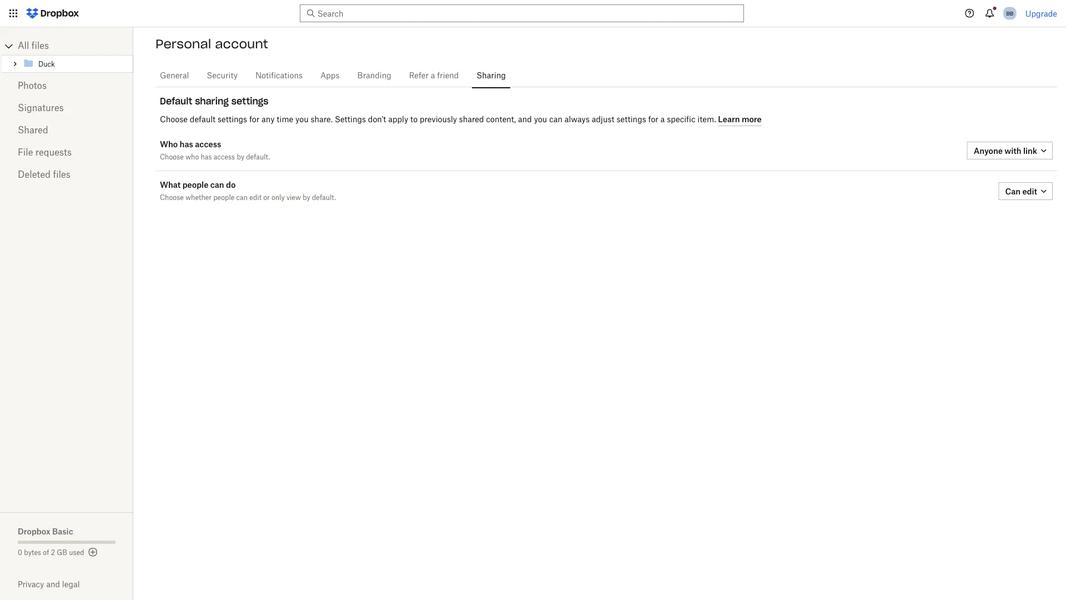 Task type: locate. For each thing, give the bounding box(es) containing it.
settings
[[232, 95, 269, 107], [218, 116, 247, 124], [617, 116, 647, 124]]

files
[[32, 42, 49, 51], [53, 171, 70, 179]]

signatures
[[18, 104, 64, 113]]

1 vertical spatial access
[[214, 154, 235, 161]]

choose down 'default'
[[160, 116, 188, 124]]

upgrade link
[[1026, 9, 1058, 18]]

0 vertical spatial access
[[195, 139, 221, 149]]

has right who
[[201, 154, 212, 161]]

deleted files link
[[18, 164, 116, 186]]

0 horizontal spatial default.
[[246, 154, 270, 161]]

sharing
[[195, 95, 229, 107]]

default. right 'view'
[[312, 195, 336, 201]]

2 vertical spatial can
[[236, 195, 248, 201]]

choose down what
[[160, 195, 184, 201]]

basic
[[52, 526, 73, 536]]

what people can do choose whether people can edit or only view by default.
[[160, 180, 336, 201]]

1 horizontal spatial people
[[213, 195, 235, 201]]

0 vertical spatial a
[[431, 72, 435, 79]]

view
[[287, 195, 301, 201]]

by
[[237, 154, 244, 161], [303, 195, 310, 201]]

duck
[[38, 61, 55, 68]]

1 vertical spatial by
[[303, 195, 310, 201]]

Search text field
[[318, 7, 724, 19]]

personal
[[156, 36, 211, 52]]

for
[[249, 116, 260, 124], [649, 116, 659, 124]]

2 you from the left
[[534, 116, 547, 124]]

files for deleted files
[[53, 171, 70, 179]]

refer
[[409, 72, 429, 79]]

you
[[296, 116, 309, 124], [534, 116, 547, 124]]

settings up any at the left top of the page
[[232, 95, 269, 107]]

default
[[190, 116, 216, 124]]

0
[[18, 549, 22, 556]]

1 horizontal spatial files
[[53, 171, 70, 179]]

0 vertical spatial by
[[237, 154, 244, 161]]

can
[[550, 116, 563, 124], [210, 180, 224, 189], [236, 195, 248, 201]]

default. inside "who has access choose who has access by default."
[[246, 154, 270, 161]]

access up do
[[214, 154, 235, 161]]

1 horizontal spatial edit
[[1023, 186, 1038, 196]]

1 horizontal spatial default.
[[312, 195, 336, 201]]

used
[[69, 549, 84, 556]]

by up "what people can do choose whether people can edit or only view by default."
[[237, 154, 244, 161]]

3 choose from the top
[[160, 195, 184, 201]]

0 vertical spatial can
[[550, 116, 563, 124]]

0 vertical spatial has
[[180, 139, 193, 149]]

people
[[183, 180, 209, 189], [213, 195, 235, 201]]

0 vertical spatial choose
[[160, 116, 188, 124]]

can left always
[[550, 116, 563, 124]]

to
[[411, 116, 418, 124]]

a left specific
[[661, 116, 665, 124]]

dropbox basic
[[18, 526, 73, 536]]

files down file requests link
[[53, 171, 70, 179]]

1 horizontal spatial for
[[649, 116, 659, 124]]

1 horizontal spatial can
[[236, 195, 248, 201]]

0 horizontal spatial you
[[296, 116, 309, 124]]

privacy and legal link
[[18, 579, 133, 589]]

account
[[215, 36, 268, 52]]

who
[[160, 139, 178, 149]]

files inside "tree"
[[32, 42, 49, 51]]

by right 'view'
[[303, 195, 310, 201]]

for left specific
[[649, 116, 659, 124]]

choose down who
[[160, 154, 184, 161]]

1 for from the left
[[249, 116, 260, 124]]

1 you from the left
[[296, 116, 309, 124]]

legal
[[62, 579, 80, 589]]

default. up "what people can do choose whether people can edit or only view by default."
[[246, 154, 270, 161]]

files right the all
[[32, 42, 49, 51]]

0 horizontal spatial can
[[210, 180, 224, 189]]

0 horizontal spatial has
[[180, 139, 193, 149]]

1 horizontal spatial and
[[518, 116, 532, 124]]

edit left or
[[250, 195, 262, 201]]

can left do
[[210, 180, 224, 189]]

item.
[[698, 116, 716, 124]]

tab list containing general
[[156, 61, 1058, 89]]

settings for sharing
[[232, 95, 269, 107]]

refer a friend tab
[[405, 62, 464, 89]]

1 choose from the top
[[160, 116, 188, 124]]

1 horizontal spatial has
[[201, 154, 212, 161]]

2 choose from the top
[[160, 154, 184, 161]]

default.
[[246, 154, 270, 161], [312, 195, 336, 201]]

all files link
[[18, 37, 133, 55]]

duck link
[[23, 57, 131, 71]]

0 bytes of 2 gb used
[[18, 549, 84, 556]]

bb button
[[1002, 4, 1019, 22]]

choose inside "who has access choose who has access by default."
[[160, 154, 184, 161]]

access
[[195, 139, 221, 149], [214, 154, 235, 161]]

link
[[1024, 146, 1038, 155]]

learn more button
[[719, 113, 762, 126]]

choose inside choose default settings for any time you share. settings don't apply to previously shared content, and you can always adjust settings for a specific item. learn more
[[160, 116, 188, 124]]

notifications
[[256, 72, 303, 79]]

a
[[431, 72, 435, 79], [661, 116, 665, 124]]

access up who
[[195, 139, 221, 149]]

edit right can
[[1023, 186, 1038, 196]]

sharing
[[477, 72, 506, 79]]

can
[[1006, 186, 1021, 196]]

0 horizontal spatial a
[[431, 72, 435, 79]]

0 horizontal spatial by
[[237, 154, 244, 161]]

dropbox
[[18, 526, 50, 536]]

0 vertical spatial default.
[[246, 154, 270, 161]]

branding tab
[[353, 62, 396, 89]]

or
[[263, 195, 270, 201]]

and
[[518, 116, 532, 124], [46, 579, 60, 589]]

2 horizontal spatial can
[[550, 116, 563, 124]]

0 vertical spatial files
[[32, 42, 49, 51]]

can left or
[[236, 195, 248, 201]]

a right refer on the top left of the page
[[431, 72, 435, 79]]

2 vertical spatial choose
[[160, 195, 184, 201]]

settings right adjust
[[617, 116, 647, 124]]

choose
[[160, 116, 188, 124], [160, 154, 184, 161], [160, 195, 184, 201]]

settings down the default sharing settings in the top of the page
[[218, 116, 247, 124]]

1 vertical spatial default.
[[312, 195, 336, 201]]

0 vertical spatial and
[[518, 116, 532, 124]]

for left any at the left top of the page
[[249, 116, 260, 124]]

refer a friend
[[409, 72, 459, 79]]

has up who
[[180, 139, 193, 149]]

sharing tab
[[472, 62, 511, 89]]

and left legal
[[46, 579, 60, 589]]

0 horizontal spatial and
[[46, 579, 60, 589]]

deleted
[[18, 171, 51, 179]]

1 horizontal spatial you
[[534, 116, 547, 124]]

anyone with link button
[[968, 142, 1053, 159]]

shared link
[[18, 119, 116, 142]]

edit
[[1023, 186, 1038, 196], [250, 195, 262, 201]]

0 horizontal spatial people
[[183, 180, 209, 189]]

file requests
[[18, 148, 72, 157]]

people up whether
[[183, 180, 209, 189]]

0 horizontal spatial edit
[[250, 195, 262, 201]]

1 horizontal spatial by
[[303, 195, 310, 201]]

0 horizontal spatial files
[[32, 42, 49, 51]]

you right the 'time'
[[296, 116, 309, 124]]

whether
[[186, 195, 212, 201]]

apps
[[321, 72, 340, 79]]

apps tab
[[316, 62, 344, 89]]

tab list
[[156, 61, 1058, 89]]

1 vertical spatial files
[[53, 171, 70, 179]]

1 vertical spatial and
[[46, 579, 60, 589]]

and right content,
[[518, 116, 532, 124]]

can edit button
[[999, 182, 1053, 200]]

by inside "what people can do choose whether people can edit or only view by default."
[[303, 195, 310, 201]]

apply
[[388, 116, 408, 124]]

shared
[[18, 126, 48, 135]]

time
[[277, 116, 294, 124]]

file
[[18, 148, 33, 157]]

choose inside "what people can do choose whether people can edit or only view by default."
[[160, 195, 184, 201]]

you left always
[[534, 116, 547, 124]]

1 vertical spatial choose
[[160, 154, 184, 161]]

1 vertical spatial a
[[661, 116, 665, 124]]

shared
[[459, 116, 484, 124]]

people down do
[[213, 195, 235, 201]]

and inside choose default settings for any time you share. settings don't apply to previously shared content, and you can always adjust settings for a specific item. learn more
[[518, 116, 532, 124]]

0 horizontal spatial for
[[249, 116, 260, 124]]

adjust
[[592, 116, 615, 124]]

has
[[180, 139, 193, 149], [201, 154, 212, 161]]

0 vertical spatial people
[[183, 180, 209, 189]]

any
[[262, 116, 275, 124]]

1 horizontal spatial a
[[661, 116, 665, 124]]



Task type: vqa. For each thing, say whether or not it's contained in the screenshot.
any
yes



Task type: describe. For each thing, give the bounding box(es) containing it.
more
[[742, 114, 762, 124]]

file requests link
[[18, 142, 116, 164]]

a inside tab
[[431, 72, 435, 79]]

security tab
[[202, 62, 242, 89]]

personal account
[[156, 36, 268, 52]]

who has access choose who has access by default.
[[160, 139, 270, 161]]

all files
[[18, 42, 49, 51]]

privacy
[[18, 579, 44, 589]]

previously
[[420, 116, 457, 124]]

signatures link
[[18, 97, 116, 119]]

do
[[226, 180, 236, 189]]

friend
[[437, 72, 459, 79]]

deleted files
[[18, 171, 70, 179]]

gb
[[57, 549, 67, 556]]

general tab
[[156, 62, 194, 89]]

settings
[[335, 116, 366, 124]]

security
[[207, 72, 238, 79]]

default. inside "what people can do choose whether people can edit or only view by default."
[[312, 195, 336, 201]]

who
[[186, 154, 199, 161]]

dropbox logo - go to the homepage image
[[22, 4, 83, 22]]

what
[[160, 180, 181, 189]]

bb
[[1007, 10, 1014, 17]]

notifications tab
[[251, 62, 307, 89]]

1 vertical spatial can
[[210, 180, 224, 189]]

2
[[51, 549, 55, 556]]

content,
[[486, 116, 516, 124]]

general
[[160, 72, 189, 79]]

global header element
[[0, 0, 1067, 27]]

default sharing settings
[[160, 95, 269, 107]]

1 vertical spatial has
[[201, 154, 212, 161]]

2 for from the left
[[649, 116, 659, 124]]

a inside choose default settings for any time you share. settings don't apply to previously shared content, and you can always adjust settings for a specific item. learn more
[[661, 116, 665, 124]]

don't
[[368, 116, 386, 124]]

all files tree
[[2, 37, 133, 73]]

only
[[272, 195, 285, 201]]

files for all files
[[32, 42, 49, 51]]

1 vertical spatial people
[[213, 195, 235, 201]]

share.
[[311, 116, 333, 124]]

all
[[18, 42, 29, 51]]

can inside choose default settings for any time you share. settings don't apply to previously shared content, and you can always adjust settings for a specific item. learn more
[[550, 116, 563, 124]]

photos link
[[18, 75, 116, 97]]

anyone with link
[[974, 146, 1038, 155]]

upgrade
[[1026, 9, 1058, 18]]

with
[[1005, 146, 1022, 155]]

settings for default
[[218, 116, 247, 124]]

anyone
[[974, 146, 1003, 155]]

requests
[[35, 148, 72, 157]]

of
[[43, 549, 49, 556]]

edit inside dropdown button
[[1023, 186, 1038, 196]]

branding
[[358, 72, 392, 79]]

get more space image
[[86, 546, 100, 559]]

can edit
[[1006, 186, 1038, 196]]

privacy and legal
[[18, 579, 80, 589]]

default
[[160, 95, 192, 107]]

specific
[[667, 116, 696, 124]]

always
[[565, 116, 590, 124]]

learn
[[719, 114, 740, 124]]

choose default settings for any time you share. settings don't apply to previously shared content, and you can always adjust settings for a specific item. learn more
[[160, 114, 762, 124]]

by inside "who has access choose who has access by default."
[[237, 154, 244, 161]]

bytes
[[24, 549, 41, 556]]

photos
[[18, 82, 47, 91]]

edit inside "what people can do choose whether people can edit or only view by default."
[[250, 195, 262, 201]]



